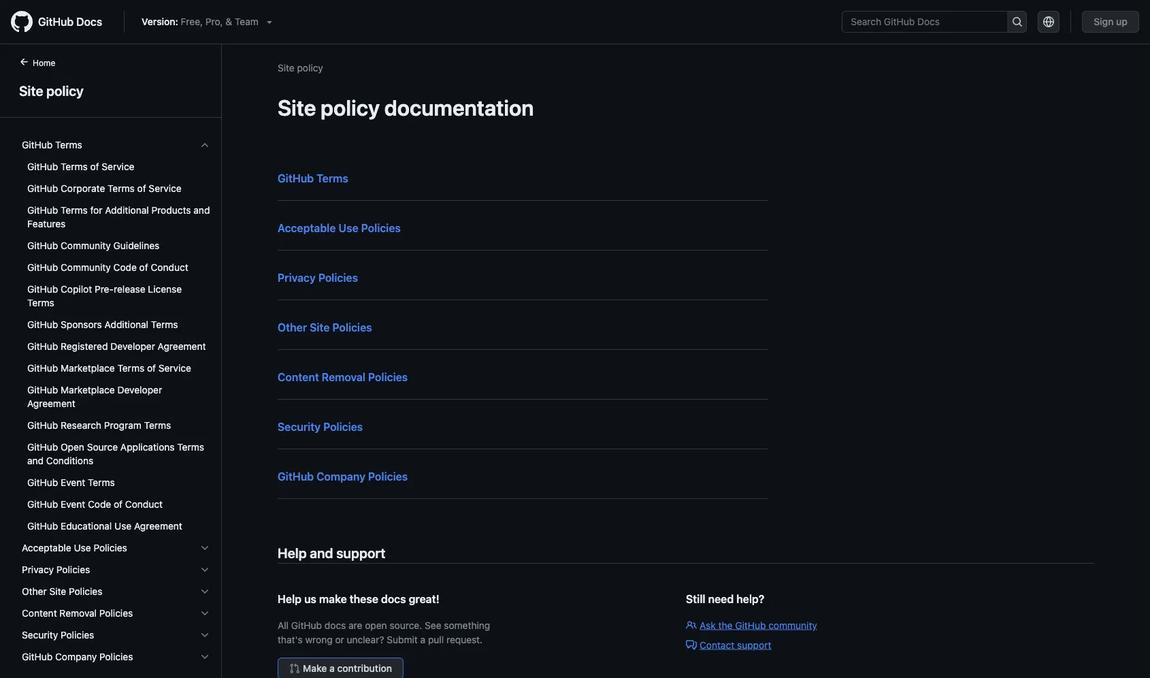 Task type: vqa. For each thing, say whether or not it's contained in the screenshot.
middle November
no



Task type: describe. For each thing, give the bounding box(es) containing it.
github inside github marketplace terms of service link
[[27, 363, 58, 374]]

features
[[27, 218, 66, 230]]

terms inside github copilot pre-release license terms
[[27, 297, 54, 309]]

agreement for github educational use agreement
[[134, 521, 182, 532]]

open
[[365, 620, 387, 631]]

still need help?
[[687, 593, 765, 606]]

sc 9kayk9 0 image for content removal policies
[[200, 608, 210, 619]]

developer for marketplace
[[117, 384, 162, 396]]

all github docs are open source. see something that's wrong or unclear? submit a pull request.
[[278, 620, 491, 645]]

content removal policies inside dropdown button
[[22, 608, 133, 619]]

site policy for the left site policy link
[[19, 82, 84, 98]]

submit
[[387, 634, 418, 645]]

documentation
[[385, 95, 534, 121]]

1 horizontal spatial site policy link
[[278, 62, 323, 73]]

github terms for additional products and features link
[[16, 200, 216, 235]]

acceptable inside acceptable use policies dropdown button
[[22, 542, 71, 554]]

github terms element containing github terms of service
[[11, 156, 221, 537]]

privacy inside dropdown button
[[22, 564, 54, 575]]

up
[[1117, 16, 1129, 27]]

github inside github research program terms link
[[27, 420, 58, 431]]

github sponsors additional terms link
[[16, 314, 216, 336]]

github corporate terms of service
[[27, 183, 182, 194]]

github event terms
[[27, 477, 115, 488]]

site inside dropdown button
[[49, 586, 66, 597]]

github registered developer agreement
[[27, 341, 206, 352]]

unclear?
[[347, 634, 385, 645]]

github terms of service
[[27, 161, 135, 172]]

github marketplace developer agreement
[[27, 384, 162, 409]]

github community guidelines link
[[16, 235, 216, 257]]

corporate
[[61, 183, 105, 194]]

github company policies button
[[16, 646, 216, 668]]

sc 9kayk9 0 image for github company policies
[[200, 652, 210, 663]]

sign up link
[[1083, 11, 1140, 33]]

need
[[709, 593, 734, 606]]

other site policies link
[[278, 321, 372, 334]]

github event terms link
[[16, 472, 216, 494]]

license
[[148, 284, 182, 295]]

0 vertical spatial security
[[278, 421, 321, 433]]

github open source applications terms and conditions link
[[16, 437, 216, 472]]

security policies link
[[278, 421, 363, 433]]

github marketplace terms of service link
[[16, 358, 216, 379]]

terms inside github terms for additional products and features
[[61, 205, 88, 216]]

acceptable use policies button
[[16, 537, 216, 559]]

github research program terms
[[27, 420, 171, 431]]

home
[[33, 58, 55, 67]]

select language: current language is english image
[[1044, 16, 1055, 27]]

github event code of conduct
[[27, 499, 163, 510]]

github inside github corporate terms of service link
[[27, 183, 58, 194]]

see
[[425, 620, 442, 631]]

registered
[[61, 341, 108, 352]]

github docs
[[38, 15, 102, 28]]

of for event
[[114, 499, 123, 510]]

and for github terms for additional products and features
[[194, 205, 210, 216]]

github community guidelines
[[27, 240, 160, 251]]

educational
[[61, 521, 112, 532]]

sign
[[1095, 16, 1115, 27]]

github terms element containing github terms
[[11, 134, 221, 537]]

of up github corporate terms of service
[[90, 161, 99, 172]]

privacy policies button
[[16, 559, 216, 581]]

github inside github community guidelines link
[[27, 240, 58, 251]]

github inside github terms 'dropdown button'
[[22, 139, 53, 151]]

help for help and support
[[278, 545, 307, 561]]

community for code
[[61, 262, 111, 273]]

github educational use agreement link
[[16, 516, 216, 537]]

that's
[[278, 634, 303, 645]]

event for terms
[[61, 477, 85, 488]]

sc 9kayk9 0 image for acceptable use policies
[[200, 543, 210, 554]]

github inside github educational use agreement link
[[27, 521, 58, 532]]

docs inside all github docs are open source. see something that's wrong or unclear? submit a pull request.
[[325, 620, 346, 631]]

source
[[87, 442, 118, 453]]

copilot
[[61, 284, 92, 295]]

github inside github marketplace developer agreement
[[27, 384, 58, 396]]

0 vertical spatial removal
[[322, 371, 366, 384]]

a inside all github docs are open source. see something that's wrong or unclear? submit a pull request.
[[421, 634, 426, 645]]

great!
[[409, 593, 440, 606]]

github inside github docs link
[[38, 15, 74, 28]]

ask the github community
[[700, 620, 818, 631]]

all
[[278, 620, 289, 631]]

github inside github terms of service link
[[27, 161, 58, 172]]

contact
[[700, 640, 735, 651]]

github inside github company policies dropdown button
[[22, 651, 53, 663]]

github inside all github docs are open source. see something that's wrong or unclear? submit a pull request.
[[291, 620, 322, 631]]

1 vertical spatial a
[[330, 663, 335, 674]]

contribution
[[337, 663, 392, 674]]

github terms link
[[278, 172, 349, 185]]

applications
[[121, 442, 175, 453]]

sign up
[[1095, 16, 1129, 27]]

something
[[444, 620, 491, 631]]

1 horizontal spatial support
[[738, 640, 772, 651]]

developer for registered
[[110, 341, 155, 352]]

policies inside dropdown button
[[94, 542, 127, 554]]

guidelines
[[113, 240, 160, 251]]

security policies inside dropdown button
[[22, 630, 94, 641]]

are
[[349, 620, 363, 631]]

acceptable use policies link
[[278, 222, 401, 235]]

us
[[304, 593, 317, 606]]

agreement for github registered developer agreement
[[158, 341, 206, 352]]

1 horizontal spatial github company policies
[[278, 470, 408, 483]]

make a contribution
[[303, 663, 392, 674]]

terms inside 'dropdown button'
[[55, 139, 82, 151]]

still
[[687, 593, 706, 606]]

release
[[114, 284, 146, 295]]

conditions
[[46, 455, 93, 467]]

1 horizontal spatial other site policies
[[278, 321, 372, 334]]

use inside github terms element
[[114, 521, 132, 532]]

github terms inside 'dropdown button'
[[22, 139, 82, 151]]

sc 9kayk9 0 image for privacy policies
[[200, 565, 210, 575]]

1 horizontal spatial content
[[278, 371, 319, 384]]

program
[[104, 420, 142, 431]]

home link
[[14, 57, 77, 70]]

help for help us make these docs great!
[[278, 593, 302, 606]]

search image
[[1013, 16, 1023, 27]]

github inside github terms for additional products and features
[[27, 205, 58, 216]]

version: free, pro, & team
[[142, 16, 259, 27]]

0 vertical spatial service
[[102, 161, 135, 172]]

2 horizontal spatial use
[[339, 222, 359, 235]]

for
[[90, 205, 102, 216]]

policy for the left site policy link
[[46, 82, 84, 98]]

request.
[[447, 634, 483, 645]]

or
[[335, 634, 344, 645]]

of for marketplace
[[147, 363, 156, 374]]

privacy policies link
[[278, 271, 358, 284]]

these
[[350, 593, 379, 606]]

sponsors
[[61, 319, 102, 330]]

service for corporate
[[149, 183, 182, 194]]

github community code of conduct
[[27, 262, 188, 273]]

github marketplace developer agreement link
[[16, 379, 216, 415]]

other inside dropdown button
[[22, 586, 47, 597]]

version:
[[142, 16, 178, 27]]

0 horizontal spatial support
[[337, 545, 386, 561]]

team
[[235, 16, 259, 27]]

github open source applications terms and conditions
[[27, 442, 204, 467]]



Task type: locate. For each thing, give the bounding box(es) containing it.
removal inside dropdown button
[[60, 608, 97, 619]]

1 vertical spatial code
[[88, 499, 111, 510]]

github community code of conduct link
[[16, 257, 216, 279]]

use
[[339, 222, 359, 235], [114, 521, 132, 532], [74, 542, 91, 554]]

1 horizontal spatial content removal policies
[[278, 371, 408, 384]]

github event code of conduct link
[[16, 494, 216, 516]]

1 horizontal spatial company
[[317, 470, 366, 483]]

sc 9kayk9 0 image
[[200, 543, 210, 554], [200, 630, 210, 641]]

&
[[226, 16, 232, 27]]

1 vertical spatial additional
[[105, 319, 149, 330]]

2 horizontal spatial and
[[310, 545, 333, 561]]

docs up or
[[325, 620, 346, 631]]

removal down other site policies 'link'
[[322, 371, 366, 384]]

1 horizontal spatial removal
[[322, 371, 366, 384]]

0 vertical spatial a
[[421, 634, 426, 645]]

marketplace
[[61, 363, 115, 374], [61, 384, 115, 396]]

company inside dropdown button
[[55, 651, 97, 663]]

github educational use agreement
[[27, 521, 182, 532]]

community for guidelines
[[61, 240, 111, 251]]

0 horizontal spatial other
[[22, 586, 47, 597]]

0 vertical spatial marketplace
[[61, 363, 115, 374]]

1 horizontal spatial security policies
[[278, 421, 363, 433]]

github terms up github terms of service
[[22, 139, 82, 151]]

0 horizontal spatial acceptable
[[22, 542, 71, 554]]

1 vertical spatial agreement
[[27, 398, 75, 409]]

content removal policies link
[[278, 371, 408, 384]]

of
[[90, 161, 99, 172], [137, 183, 146, 194], [139, 262, 148, 273], [147, 363, 156, 374], [114, 499, 123, 510]]

github inside the github sponsors additional terms link
[[27, 319, 58, 330]]

1 vertical spatial site policy link
[[16, 80, 205, 101]]

1 vertical spatial developer
[[117, 384, 162, 396]]

company down security policies link
[[317, 470, 366, 483]]

triangle down image
[[264, 16, 275, 27]]

0 vertical spatial community
[[61, 240, 111, 251]]

2 sc 9kayk9 0 image from the top
[[200, 565, 210, 575]]

docs
[[76, 15, 102, 28]]

security policies
[[278, 421, 363, 433], [22, 630, 94, 641]]

0 vertical spatial privacy policies
[[278, 271, 358, 284]]

0 horizontal spatial content removal policies
[[22, 608, 133, 619]]

additional inside the github sponsors additional terms link
[[105, 319, 149, 330]]

0 horizontal spatial content
[[22, 608, 57, 619]]

removal down other site policies dropdown button
[[60, 608, 97, 619]]

event inside github event terms link
[[61, 477, 85, 488]]

1 horizontal spatial privacy
[[278, 271, 316, 284]]

additional down github corporate terms of service link
[[105, 205, 149, 216]]

open
[[61, 442, 84, 453]]

0 vertical spatial site policy link
[[278, 62, 323, 73]]

site policy link
[[278, 62, 323, 73], [16, 80, 205, 101]]

security
[[278, 421, 321, 433], [22, 630, 58, 641]]

source.
[[390, 620, 422, 631]]

1 horizontal spatial other
[[278, 321, 307, 334]]

1 vertical spatial privacy policies
[[22, 564, 90, 575]]

privacy policies up other site policies 'link'
[[278, 271, 358, 284]]

developer
[[110, 341, 155, 352], [117, 384, 162, 396]]

github terms up acceptable use policies link
[[278, 172, 349, 185]]

of down github terms of service link
[[137, 183, 146, 194]]

1 horizontal spatial code
[[113, 262, 137, 273]]

1 community from the top
[[61, 240, 111, 251]]

of down guidelines
[[139, 262, 148, 273]]

1 vertical spatial acceptable use policies
[[22, 542, 127, 554]]

0 horizontal spatial site policy link
[[16, 80, 205, 101]]

0 vertical spatial and
[[194, 205, 210, 216]]

0 vertical spatial conduct
[[151, 262, 188, 273]]

2 community from the top
[[61, 262, 111, 273]]

additional inside github terms for additional products and features
[[105, 205, 149, 216]]

help
[[278, 545, 307, 561], [278, 593, 302, 606]]

contact support
[[700, 640, 772, 651]]

github copilot pre-release license terms link
[[16, 279, 216, 314]]

sc 9kayk9 0 image
[[200, 140, 210, 151], [200, 565, 210, 575], [200, 586, 210, 597], [200, 608, 210, 619], [200, 652, 210, 663]]

and inside the github open source applications terms and conditions
[[27, 455, 44, 467]]

1 sc 9kayk9 0 image from the top
[[200, 140, 210, 151]]

github copilot pre-release license terms
[[27, 284, 182, 309]]

1 vertical spatial security policies
[[22, 630, 94, 641]]

content removal policies down other site policies 'link'
[[278, 371, 408, 384]]

event down github event terms
[[61, 499, 85, 510]]

0 vertical spatial security policies
[[278, 421, 363, 433]]

sc 9kayk9 0 image for other site policies
[[200, 586, 210, 597]]

conduct up license
[[151, 262, 188, 273]]

2 event from the top
[[61, 499, 85, 510]]

1 vertical spatial security
[[22, 630, 58, 641]]

content removal policies
[[278, 371, 408, 384], [22, 608, 133, 619]]

0 vertical spatial privacy
[[278, 271, 316, 284]]

0 vertical spatial github terms
[[22, 139, 82, 151]]

company down security policies dropdown button
[[55, 651, 97, 663]]

ask
[[700, 620, 716, 631]]

site policy
[[278, 62, 323, 73], [19, 82, 84, 98]]

and right products
[[194, 205, 210, 216]]

agreement inside github marketplace developer agreement
[[27, 398, 75, 409]]

marketplace for terms
[[61, 363, 115, 374]]

0 horizontal spatial site policy
[[19, 82, 84, 98]]

1 vertical spatial sc 9kayk9 0 image
[[200, 630, 210, 641]]

and left conditions
[[27, 455, 44, 467]]

0 horizontal spatial security policies
[[22, 630, 94, 641]]

1 vertical spatial company
[[55, 651, 97, 663]]

1 vertical spatial support
[[738, 640, 772, 651]]

2 vertical spatial and
[[310, 545, 333, 561]]

marketplace for developer
[[61, 384, 115, 396]]

1 vertical spatial content removal policies
[[22, 608, 133, 619]]

agreement down license
[[158, 341, 206, 352]]

0 vertical spatial agreement
[[158, 341, 206, 352]]

github docs link
[[11, 11, 113, 33]]

pro,
[[206, 16, 223, 27]]

1 github terms element from the top
[[11, 134, 221, 537]]

support down ask the github community link at the right of page
[[738, 640, 772, 651]]

site policy for rightmost site policy link
[[278, 62, 323, 73]]

security policies down "content removal policies" dropdown button
[[22, 630, 94, 641]]

make
[[303, 663, 327, 674]]

1 horizontal spatial and
[[194, 205, 210, 216]]

1 vertical spatial other
[[22, 586, 47, 597]]

0 horizontal spatial a
[[330, 663, 335, 674]]

service down github registered developer agreement
[[159, 363, 191, 374]]

1 vertical spatial and
[[27, 455, 44, 467]]

code for event
[[88, 499, 111, 510]]

content removal policies down other site policies dropdown button
[[22, 608, 133, 619]]

code up release
[[113, 262, 137, 273]]

1 help from the top
[[278, 545, 307, 561]]

use down educational on the bottom of page
[[74, 542, 91, 554]]

marketplace inside github marketplace developer agreement
[[61, 384, 115, 396]]

products
[[152, 205, 191, 216]]

wrong
[[305, 634, 333, 645]]

of for community
[[139, 262, 148, 273]]

conduct for github community code of conduct
[[151, 262, 188, 273]]

0 horizontal spatial and
[[27, 455, 44, 467]]

github terms element
[[11, 134, 221, 537], [11, 156, 221, 537]]

0 horizontal spatial github terms
[[22, 139, 82, 151]]

1 vertical spatial other site policies
[[22, 586, 102, 597]]

github inside github community code of conduct link
[[27, 262, 58, 273]]

service down github terms 'dropdown button'
[[102, 161, 135, 172]]

sc 9kayk9 0 image inside "content removal policies" dropdown button
[[200, 608, 210, 619]]

content inside "content removal policies" dropdown button
[[22, 608, 57, 619]]

acceptable use policies inside acceptable use policies dropdown button
[[22, 542, 127, 554]]

github
[[38, 15, 74, 28], [22, 139, 53, 151], [27, 161, 58, 172], [278, 172, 314, 185], [27, 183, 58, 194], [27, 205, 58, 216], [27, 240, 58, 251], [27, 262, 58, 273], [27, 284, 58, 295], [27, 319, 58, 330], [27, 341, 58, 352], [27, 363, 58, 374], [27, 384, 58, 396], [27, 420, 58, 431], [27, 442, 58, 453], [278, 470, 314, 483], [27, 477, 58, 488], [27, 499, 58, 510], [27, 521, 58, 532], [291, 620, 322, 631], [736, 620, 767, 631], [22, 651, 53, 663]]

other site policies inside dropdown button
[[22, 586, 102, 597]]

additional up github registered developer agreement
[[105, 319, 149, 330]]

0 horizontal spatial privacy policies
[[22, 564, 90, 575]]

4 sc 9kayk9 0 image from the top
[[200, 608, 210, 619]]

0 horizontal spatial other site policies
[[22, 586, 102, 597]]

service up products
[[149, 183, 182, 194]]

sc 9kayk9 0 image inside github company policies dropdown button
[[200, 652, 210, 663]]

github company policies down security policies link
[[278, 470, 408, 483]]

github company policies down security policies dropdown button
[[22, 651, 133, 663]]

1 vertical spatial marketplace
[[61, 384, 115, 396]]

1 horizontal spatial docs
[[381, 593, 406, 606]]

sc 9kayk9 0 image inside privacy policies dropdown button
[[200, 565, 210, 575]]

0 vertical spatial use
[[339, 222, 359, 235]]

0 vertical spatial docs
[[381, 593, 406, 606]]

help left us
[[278, 593, 302, 606]]

0 vertical spatial sc 9kayk9 0 image
[[200, 543, 210, 554]]

service for marketplace
[[159, 363, 191, 374]]

terms inside the github open source applications terms and conditions
[[177, 442, 204, 453]]

of down github registered developer agreement
[[147, 363, 156, 374]]

2 sc 9kayk9 0 image from the top
[[200, 630, 210, 641]]

of down github event terms link
[[114, 499, 123, 510]]

acceptable down educational on the bottom of page
[[22, 542, 71, 554]]

0 vertical spatial content
[[278, 371, 319, 384]]

github inside 'github event code of conduct' link
[[27, 499, 58, 510]]

docs
[[381, 593, 406, 606], [325, 620, 346, 631]]

github inside the github registered developer agreement link
[[27, 341, 58, 352]]

1 vertical spatial service
[[149, 183, 182, 194]]

developer down github marketplace terms of service link
[[117, 384, 162, 396]]

github terms of service link
[[16, 156, 216, 178]]

1 horizontal spatial privacy policies
[[278, 271, 358, 284]]

0 vertical spatial support
[[337, 545, 386, 561]]

privacy policies down educational on the bottom of page
[[22, 564, 90, 575]]

github company policies inside github company policies dropdown button
[[22, 651, 133, 663]]

1 horizontal spatial acceptable
[[278, 222, 336, 235]]

1 vertical spatial acceptable
[[22, 542, 71, 554]]

sc 9kayk9 0 image for github terms
[[200, 140, 210, 151]]

of for corporate
[[137, 183, 146, 194]]

docs up source.
[[381, 593, 406, 606]]

community up github community code of conduct
[[61, 240, 111, 251]]

help up us
[[278, 545, 307, 561]]

developer down the github sponsors additional terms link
[[110, 341, 155, 352]]

0 vertical spatial other
[[278, 321, 307, 334]]

a
[[421, 634, 426, 645], [330, 663, 335, 674]]

1 horizontal spatial github terms
[[278, 172, 349, 185]]

1 vertical spatial event
[[61, 499, 85, 510]]

github terms for additional products and features
[[27, 205, 210, 230]]

1 horizontal spatial acceptable use policies
[[278, 222, 401, 235]]

0 vertical spatial acceptable
[[278, 222, 336, 235]]

1 vertical spatial use
[[114, 521, 132, 532]]

2 github terms element from the top
[[11, 156, 221, 537]]

other
[[278, 321, 307, 334], [22, 586, 47, 597]]

code up github educational use agreement
[[88, 499, 111, 510]]

use up 'privacy policies' link
[[339, 222, 359, 235]]

1 vertical spatial help
[[278, 593, 302, 606]]

1 horizontal spatial site policy
[[278, 62, 323, 73]]

2 vertical spatial service
[[159, 363, 191, 374]]

0 horizontal spatial code
[[88, 499, 111, 510]]

1 vertical spatial site policy
[[19, 82, 84, 98]]

0 horizontal spatial security
[[22, 630, 58, 641]]

github inside github copilot pre-release license terms
[[27, 284, 58, 295]]

github registered developer agreement link
[[16, 336, 216, 358]]

1 sc 9kayk9 0 image from the top
[[200, 543, 210, 554]]

github company policies link
[[278, 470, 408, 483]]

contact support link
[[687, 640, 772, 651]]

site
[[278, 62, 295, 73], [19, 82, 43, 98], [278, 95, 316, 121], [310, 321, 330, 334], [49, 586, 66, 597]]

other site policies down privacy policies dropdown button
[[22, 586, 102, 597]]

1 vertical spatial github terms
[[278, 172, 349, 185]]

use inside dropdown button
[[74, 542, 91, 554]]

sc 9kayk9 0 image inside other site policies dropdown button
[[200, 586, 210, 597]]

pre-
[[95, 284, 114, 295]]

github research program terms link
[[16, 415, 216, 437]]

security policies button
[[16, 625, 216, 646]]

Search GitHub Docs search field
[[843, 12, 1008, 32]]

0 vertical spatial help
[[278, 545, 307, 561]]

0 vertical spatial code
[[113, 262, 137, 273]]

github inside the github open source applications terms and conditions
[[27, 442, 58, 453]]

security inside dropdown button
[[22, 630, 58, 641]]

marketplace down the github marketplace terms of service
[[61, 384, 115, 396]]

support
[[337, 545, 386, 561], [738, 640, 772, 651]]

other site policies button
[[16, 581, 216, 603]]

make a contribution link
[[278, 658, 404, 678]]

service
[[102, 161, 135, 172], [149, 183, 182, 194], [159, 363, 191, 374]]

marketplace down registered
[[61, 363, 115, 374]]

0 horizontal spatial privacy
[[22, 564, 54, 575]]

agreement down 'github event code of conduct' link
[[134, 521, 182, 532]]

marketplace inside github marketplace terms of service link
[[61, 363, 115, 374]]

github sponsors additional terms
[[27, 319, 178, 330]]

agreement for github marketplace developer agreement
[[27, 398, 75, 409]]

0 vertical spatial site policy
[[278, 62, 323, 73]]

github terms
[[22, 139, 82, 151], [278, 172, 349, 185]]

acceptable
[[278, 222, 336, 235], [22, 542, 71, 554]]

0 horizontal spatial removal
[[60, 608, 97, 619]]

acceptable use policies up 'privacy policies' link
[[278, 222, 401, 235]]

and for github open source applications terms and conditions
[[27, 455, 44, 467]]

event down conditions
[[61, 477, 85, 488]]

2 help from the top
[[278, 593, 302, 606]]

terms
[[55, 139, 82, 151], [61, 161, 88, 172], [317, 172, 349, 185], [108, 183, 135, 194], [61, 205, 88, 216], [27, 297, 54, 309], [151, 319, 178, 330], [117, 363, 145, 374], [144, 420, 171, 431], [177, 442, 204, 453], [88, 477, 115, 488]]

conduct down github event terms link
[[125, 499, 163, 510]]

the
[[719, 620, 733, 631]]

developer inside github marketplace developer agreement
[[117, 384, 162, 396]]

github terms button
[[16, 134, 216, 156]]

event for code
[[61, 499, 85, 510]]

0 horizontal spatial docs
[[325, 620, 346, 631]]

help and support
[[278, 545, 386, 561]]

sc 9kayk9 0 image for security policies
[[200, 630, 210, 641]]

and up us
[[310, 545, 333, 561]]

3 sc 9kayk9 0 image from the top
[[200, 586, 210, 597]]

privacy policies inside dropdown button
[[22, 564, 90, 575]]

sc 9kayk9 0 image inside acceptable use policies dropdown button
[[200, 543, 210, 554]]

community down github community guidelines in the top left of the page
[[61, 262, 111, 273]]

research
[[61, 420, 101, 431]]

other site policies down 'privacy policies' link
[[278, 321, 372, 334]]

make
[[319, 593, 347, 606]]

event inside 'github event code of conduct' link
[[61, 499, 85, 510]]

content removal policies button
[[16, 603, 216, 625]]

help?
[[737, 593, 765, 606]]

0 horizontal spatial github company policies
[[22, 651, 133, 663]]

use down 'github event code of conduct' link
[[114, 521, 132, 532]]

acceptable down github terms link
[[278, 222, 336, 235]]

2 vertical spatial use
[[74, 542, 91, 554]]

2 marketplace from the top
[[61, 384, 115, 396]]

0 vertical spatial content removal policies
[[278, 371, 408, 384]]

community
[[769, 620, 818, 631]]

company
[[317, 470, 366, 483], [55, 651, 97, 663]]

agreement up research
[[27, 398, 75, 409]]

acceptable use policies
[[278, 222, 401, 235], [22, 542, 127, 554]]

1 vertical spatial privacy
[[22, 564, 54, 575]]

conduct for github event code of conduct
[[125, 499, 163, 510]]

and inside github terms for additional products and features
[[194, 205, 210, 216]]

None search field
[[843, 11, 1028, 33]]

site policy element
[[0, 55, 222, 677]]

1 horizontal spatial a
[[421, 634, 426, 645]]

1 event from the top
[[61, 477, 85, 488]]

5 sc 9kayk9 0 image from the top
[[200, 652, 210, 663]]

sc 9kayk9 0 image inside github terms 'dropdown button'
[[200, 140, 210, 151]]

a right make
[[330, 663, 335, 674]]

1 vertical spatial content
[[22, 608, 57, 619]]

security policies up github company policies link
[[278, 421, 363, 433]]

developer inside the github registered developer agreement link
[[110, 341, 155, 352]]

1 vertical spatial github company policies
[[22, 651, 133, 663]]

1 marketplace from the top
[[61, 363, 115, 374]]

and
[[194, 205, 210, 216], [27, 455, 44, 467], [310, 545, 333, 561]]

support up help us make these docs great!
[[337, 545, 386, 561]]

code for community
[[113, 262, 137, 273]]

policy for rightmost site policy link
[[297, 62, 323, 73]]

github marketplace terms of service
[[27, 363, 191, 374]]

0 vertical spatial event
[[61, 477, 85, 488]]

1 vertical spatial conduct
[[125, 499, 163, 510]]

content
[[278, 371, 319, 384], [22, 608, 57, 619]]

acceptable use policies down educational on the bottom of page
[[22, 542, 127, 554]]

sc 9kayk9 0 image inside security policies dropdown button
[[200, 630, 210, 641]]

a left pull
[[421, 634, 426, 645]]

0 vertical spatial acceptable use policies
[[278, 222, 401, 235]]

github inside github event terms link
[[27, 477, 58, 488]]

1 horizontal spatial security
[[278, 421, 321, 433]]

1 horizontal spatial use
[[114, 521, 132, 532]]



